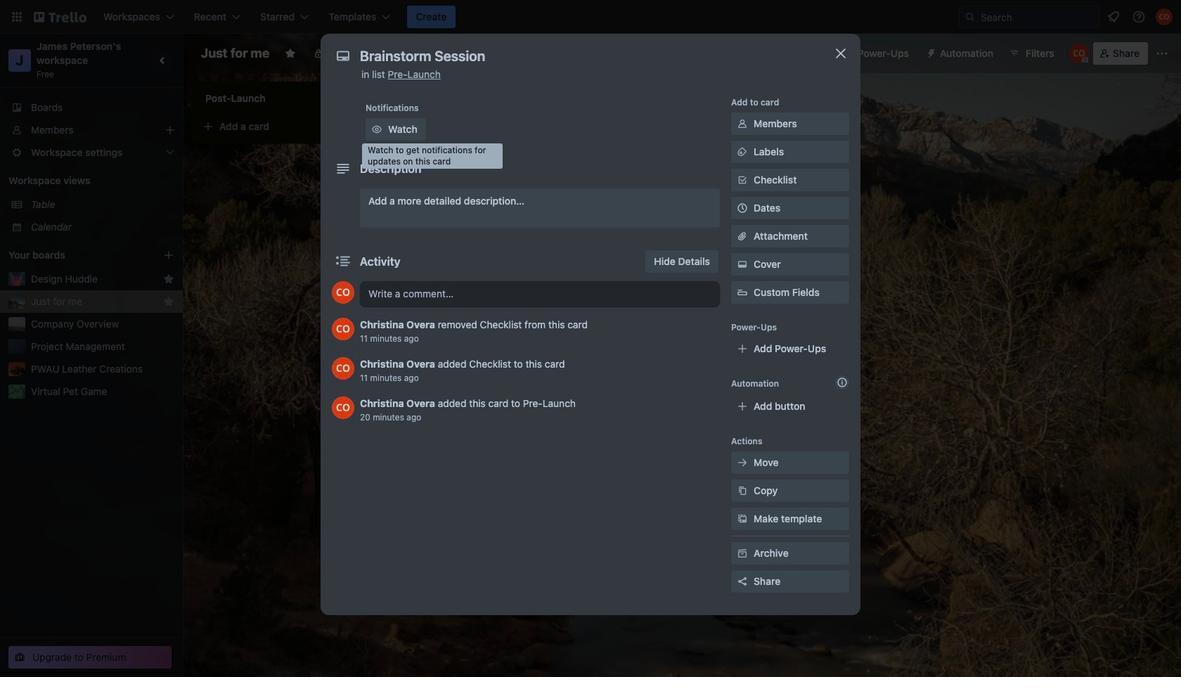 Task type: locate. For each thing, give the bounding box(es) containing it.
None text field
[[353, 44, 817, 69]]

1 starred icon image from the top
[[163, 274, 174, 285]]

close dialog image
[[833, 45, 850, 62]]

your boards with 6 items element
[[8, 247, 142, 264]]

0 vertical spatial christina overa (christinaovera) image
[[332, 281, 355, 304]]

1 vertical spatial starred icon image
[[163, 296, 174, 307]]

2 starred icon image from the top
[[163, 296, 174, 307]]

starred icon image
[[163, 274, 174, 285], [163, 296, 174, 307]]

christina overa (christinaovera) image
[[332, 281, 355, 304], [332, 397, 355, 419]]

2 christina overa (christinaovera) image from the top
[[332, 397, 355, 419]]

sm image
[[370, 122, 384, 136], [736, 456, 750, 470], [736, 484, 750, 498]]

2 vertical spatial sm image
[[736, 484, 750, 498]]

0 vertical spatial starred icon image
[[163, 274, 174, 285]]

0 vertical spatial sm image
[[370, 122, 384, 136]]

christina overa (christinaovera) image
[[1156, 8, 1173, 25], [1070, 44, 1089, 63], [332, 318, 355, 340], [332, 357, 355, 380]]

star or unstar board image
[[285, 48, 296, 59]]

1 vertical spatial christina overa (christinaovera) image
[[332, 397, 355, 419]]

1 vertical spatial sm image
[[736, 456, 750, 470]]

sm image
[[921, 42, 940, 62], [736, 117, 750, 131], [736, 145, 750, 159], [736, 257, 750, 272], [736, 512, 750, 526], [736, 547, 750, 561]]



Task type: describe. For each thing, give the bounding box(es) containing it.
customize views image
[[441, 46, 455, 60]]

0 notifications image
[[1106, 8, 1123, 25]]

add board image
[[163, 250, 174, 261]]

Board name text field
[[194, 42, 277, 65]]

open information menu image
[[1132, 10, 1147, 24]]

Search field
[[976, 7, 1099, 27]]

create from template… image
[[360, 121, 371, 132]]

primary element
[[0, 0, 1182, 34]]

1 christina overa (christinaovera) image from the top
[[332, 281, 355, 304]]

Write a comment text field
[[360, 281, 720, 307]]

search image
[[965, 11, 976, 23]]

show menu image
[[1156, 46, 1170, 60]]



Task type: vqa. For each thing, say whether or not it's contained in the screenshot.
Primary element
yes



